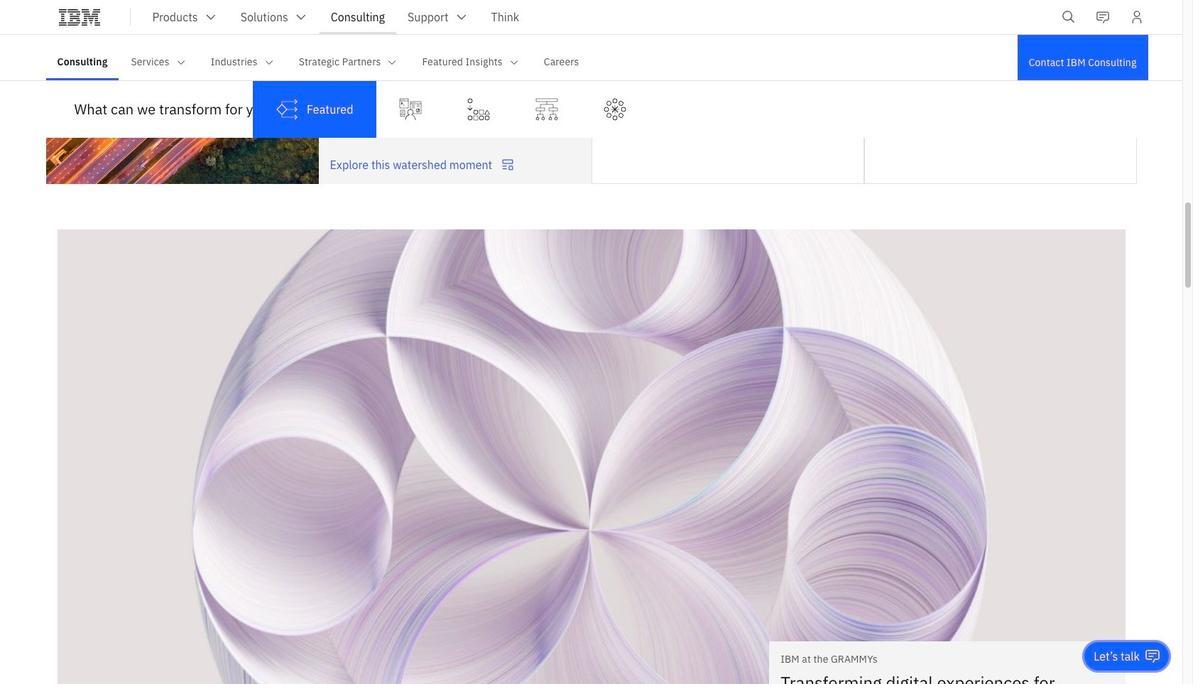 Task type: vqa. For each thing, say whether or not it's contained in the screenshot.
Your privacy choices element
no



Task type: describe. For each thing, give the bounding box(es) containing it.
let's talk element
[[1094, 649, 1140, 664]]



